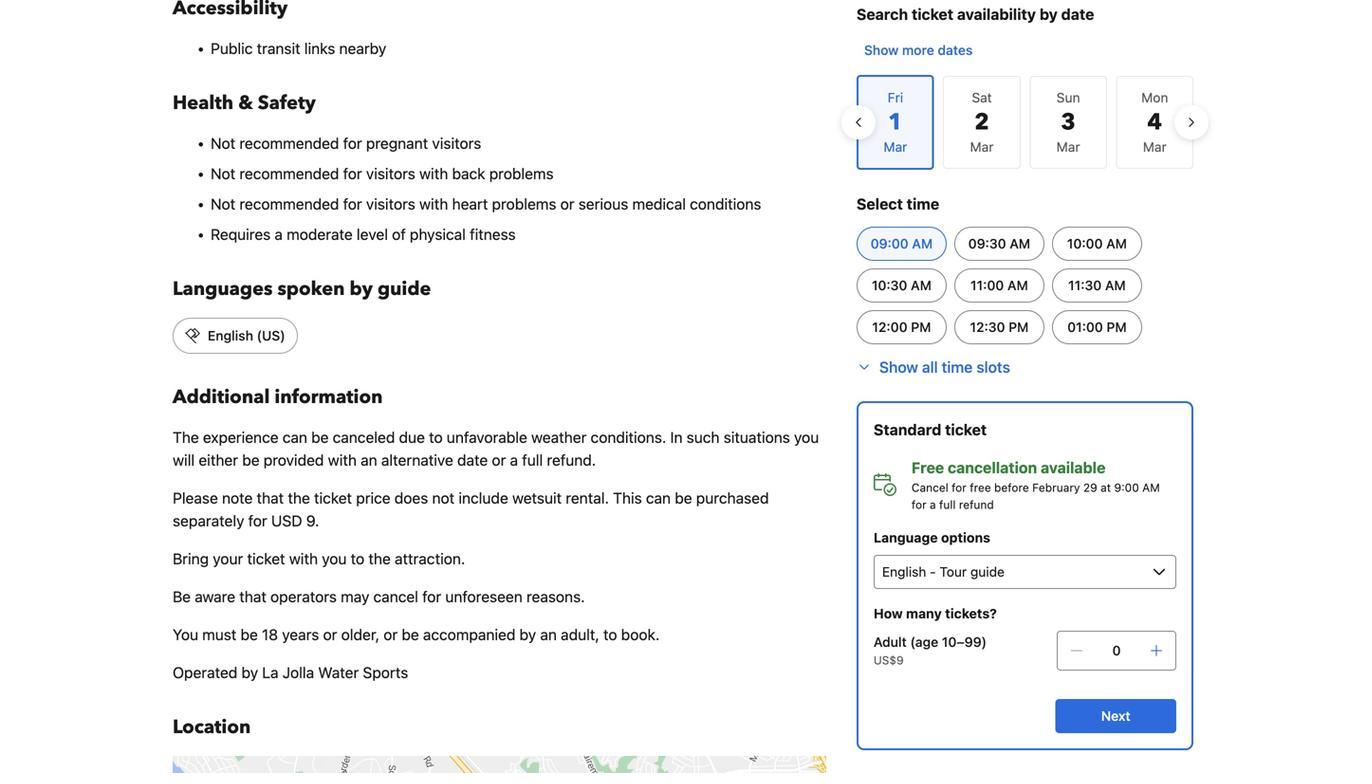 Task type: vqa. For each thing, say whether or not it's contained in the screenshot.
Price
yes



Task type: describe. For each thing, give the bounding box(es) containing it.
the experience can be canceled due to unfavorable weather conditions. in such situations you will either be provided with an alternative date or a full refund.
[[173, 429, 819, 469]]

level
[[357, 225, 388, 243]]

health
[[173, 90, 234, 116]]

price
[[356, 489, 391, 507]]

cancel
[[374, 588, 419, 606]]

problems for heart
[[492, 195, 557, 213]]

refund.
[[547, 451, 596, 469]]

12:30
[[971, 319, 1006, 335]]

by down reasons.
[[520, 626, 536, 644]]

show for show more dates
[[865, 42, 899, 58]]

attraction.
[[395, 550, 465, 568]]

this
[[613, 489, 642, 507]]

show all time slots button
[[857, 356, 1011, 379]]

not recommended for pregnant visitors
[[211, 134, 482, 152]]

rental.
[[566, 489, 609, 507]]

available
[[1041, 459, 1106, 477]]

1 horizontal spatial the
[[369, 550, 391, 568]]

am for 11:30 am
[[1106, 278, 1127, 293]]

of
[[392, 225, 406, 243]]

9.
[[306, 512, 319, 530]]

recommended for not recommended for visitors with back problems
[[240, 165, 339, 183]]

show all time slots
[[880, 358, 1011, 376]]

09:30
[[969, 236, 1007, 252]]

a inside the experience can be canceled due to unfavorable weather conditions. in such situations you will either be provided with an alternative date or a full refund.
[[510, 451, 518, 469]]

english
[[208, 328, 253, 344]]

purchased
[[697, 489, 769, 507]]

due
[[399, 429, 425, 447]]

operated by la jolla water sports
[[173, 664, 408, 682]]

be
[[173, 588, 191, 606]]

next
[[1102, 709, 1131, 724]]

date inside the experience can be canceled due to unfavorable weather conditions. in such situations you will either be provided with an alternative date or a full refund.
[[458, 451, 488, 469]]

water
[[318, 664, 359, 682]]

may
[[341, 588, 370, 606]]

in
[[671, 429, 683, 447]]

fitness
[[470, 225, 516, 243]]

am inside free cancellation available cancel for free before february 29 at 9:00 am for a full refund
[[1143, 481, 1161, 495]]

not recommended for visitors with back problems
[[211, 165, 554, 183]]

not for not recommended for pregnant visitors
[[211, 134, 236, 152]]

the
[[173, 429, 199, 447]]

show more dates button
[[857, 33, 981, 67]]

before
[[995, 481, 1030, 495]]

am for 10:30 am
[[911, 278, 932, 293]]

or inside the experience can be canceled due to unfavorable weather conditions. in such situations you will either be provided with an alternative date or a full refund.
[[492, 451, 506, 469]]

for down cancel
[[912, 498, 927, 512]]

ticket up "cancellation"
[[946, 421, 987, 439]]

search
[[857, 5, 909, 23]]

safety
[[258, 90, 316, 116]]

a inside free cancellation available cancel for free before february 29 at 9:00 am for a full refund
[[930, 498, 937, 512]]

jolla
[[283, 664, 314, 682]]

moderate
[[287, 225, 353, 243]]

with inside the experience can be canceled due to unfavorable weather conditions. in such situations you will either be provided with an alternative date or a full refund.
[[328, 451, 357, 469]]

not
[[432, 489, 455, 507]]

requires a moderate level of physical fitness
[[211, 225, 516, 243]]

or left serious
[[561, 195, 575, 213]]

am for 10:00 am
[[1107, 236, 1128, 252]]

be down experience
[[242, 451, 260, 469]]

10:30
[[872, 278, 908, 293]]

tickets?
[[946, 606, 998, 622]]

requires
[[211, 225, 271, 243]]

languages spoken by guide
[[173, 276, 431, 302]]

be up provided
[[311, 429, 329, 447]]

18
[[262, 626, 278, 644]]

sat
[[972, 90, 993, 105]]

links
[[305, 39, 335, 57]]

such
[[687, 429, 720, 447]]

2 horizontal spatial to
[[604, 626, 618, 644]]

mar for 4
[[1144, 139, 1167, 155]]

select time
[[857, 195, 940, 213]]

accompanied
[[423, 626, 516, 644]]

or right years
[[323, 626, 337, 644]]

3
[[1062, 107, 1076, 138]]

adult (age 10–99) us$9
[[874, 635, 987, 667]]

operators
[[271, 588, 337, 606]]

language
[[874, 530, 938, 546]]

can inside please note that the ticket price does not include wetsuit rental. this can be purchased separately for usd 9.
[[646, 489, 671, 507]]

12:00 pm
[[873, 319, 932, 335]]

unfavorable
[[447, 429, 528, 447]]

1 horizontal spatial date
[[1062, 5, 1095, 23]]

additional
[[173, 384, 270, 411]]

for up requires a moderate level of physical fitness on the left
[[343, 195, 362, 213]]

select
[[857, 195, 904, 213]]

0
[[1113, 643, 1122, 659]]

many
[[907, 606, 942, 622]]

will
[[173, 451, 195, 469]]

either
[[199, 451, 238, 469]]

provided
[[264, 451, 324, 469]]

bring your ticket with you to the attraction.
[[173, 550, 465, 568]]

am for 09:00 am
[[913, 236, 933, 252]]

please
[[173, 489, 218, 507]]

map region
[[173, 757, 827, 774]]

am for 11:00 am
[[1008, 278, 1029, 293]]

language options
[[874, 530, 991, 546]]

sat 2 mar
[[971, 90, 994, 155]]

1 vertical spatial to
[[351, 550, 365, 568]]

how many tickets?
[[874, 606, 998, 622]]

refund
[[960, 498, 995, 512]]

standard ticket
[[874, 421, 987, 439]]

wetsuit
[[513, 489, 562, 507]]

or right "older," at the left
[[384, 626, 398, 644]]

be down cancel
[[402, 626, 419, 644]]

time inside button
[[942, 358, 973, 376]]

12:30 pm
[[971, 319, 1029, 335]]

by right availability
[[1040, 5, 1058, 23]]



Task type: locate. For each thing, give the bounding box(es) containing it.
to left book. at the bottom of the page
[[604, 626, 618, 644]]

you up 'may'
[[322, 550, 347, 568]]

search ticket availability by date
[[857, 5, 1095, 23]]

2 vertical spatial recommended
[[240, 195, 339, 213]]

1 vertical spatial recommended
[[240, 165, 339, 183]]

3 mar from the left
[[1144, 139, 1167, 155]]

&
[[238, 90, 253, 116]]

1 pm from the left
[[912, 319, 932, 335]]

(age
[[911, 635, 939, 650]]

full inside the experience can be canceled due to unfavorable weather conditions. in such situations you will either be provided with an alternative date or a full refund.
[[522, 451, 543, 469]]

01:00
[[1068, 319, 1104, 335]]

0 horizontal spatial the
[[288, 489, 310, 507]]

next button
[[1056, 700, 1177, 734]]

with down canceled
[[328, 451, 357, 469]]

for right cancel
[[423, 588, 442, 606]]

reasons.
[[527, 588, 585, 606]]

0 vertical spatial you
[[795, 429, 819, 447]]

a down unfavorable
[[510, 451, 518, 469]]

not for not recommended for visitors with back problems
[[211, 165, 236, 183]]

3 pm from the left
[[1107, 319, 1127, 335]]

be left 18
[[241, 626, 258, 644]]

29
[[1084, 481, 1098, 495]]

0 horizontal spatial you
[[322, 550, 347, 568]]

dates
[[938, 42, 973, 58]]

0 vertical spatial visitors
[[432, 134, 482, 152]]

1 horizontal spatial time
[[942, 358, 973, 376]]

date down unfavorable
[[458, 451, 488, 469]]

with left back
[[420, 165, 448, 183]]

to
[[429, 429, 443, 447], [351, 550, 365, 568], [604, 626, 618, 644]]

for up not recommended for visitors with back problems
[[343, 134, 362, 152]]

free
[[912, 459, 945, 477]]

1 vertical spatial the
[[369, 550, 391, 568]]

options
[[942, 530, 991, 546]]

adult
[[874, 635, 907, 650]]

mar
[[971, 139, 994, 155], [1057, 139, 1081, 155], [1144, 139, 1167, 155]]

am right 10:00
[[1107, 236, 1128, 252]]

1 horizontal spatial you
[[795, 429, 819, 447]]

include
[[459, 489, 509, 507]]

time right all
[[942, 358, 973, 376]]

0 horizontal spatial date
[[458, 451, 488, 469]]

am right 11:00
[[1008, 278, 1029, 293]]

can
[[283, 429, 307, 447], [646, 489, 671, 507]]

1 horizontal spatial pm
[[1009, 319, 1029, 335]]

the up be aware that operators may cancel for unforeseen reasons.
[[369, 550, 391, 568]]

mar inside mon 4 mar
[[1144, 139, 1167, 155]]

usd
[[271, 512, 302, 530]]

0 vertical spatial recommended
[[240, 134, 339, 152]]

aware
[[195, 588, 235, 606]]

you right situations
[[795, 429, 819, 447]]

1 horizontal spatial full
[[940, 498, 956, 512]]

ticket right your
[[247, 550, 285, 568]]

full down cancel
[[940, 498, 956, 512]]

1 horizontal spatial mar
[[1057, 139, 1081, 155]]

1 vertical spatial show
[[880, 358, 919, 376]]

that up usd
[[257, 489, 284, 507]]

mar down 4
[[1144, 139, 1167, 155]]

all
[[923, 358, 938, 376]]

2 recommended from the top
[[240, 165, 339, 183]]

visitors down pregnant
[[366, 165, 416, 183]]

09:00 am
[[871, 236, 933, 252]]

date
[[1062, 5, 1095, 23], [458, 451, 488, 469]]

2 horizontal spatial a
[[930, 498, 937, 512]]

ticket up the show more dates
[[912, 5, 954, 23]]

0 vertical spatial date
[[1062, 5, 1095, 23]]

not recommended for visitors with heart problems or serious medical conditions
[[211, 195, 762, 213]]

free
[[970, 481, 992, 495]]

that for note
[[257, 489, 284, 507]]

recommended for not recommended for visitors with heart problems or serious medical conditions
[[240, 195, 339, 213]]

information
[[275, 384, 383, 411]]

2 pm from the left
[[1009, 319, 1029, 335]]

that for aware
[[239, 588, 267, 606]]

1 vertical spatial a
[[510, 451, 518, 469]]

visitors
[[432, 134, 482, 152], [366, 165, 416, 183], [366, 195, 416, 213]]

for left free
[[952, 481, 967, 495]]

be
[[311, 429, 329, 447], [242, 451, 260, 469], [675, 489, 693, 507], [241, 626, 258, 644], [402, 626, 419, 644]]

1 vertical spatial visitors
[[366, 165, 416, 183]]

0 vertical spatial time
[[907, 195, 940, 213]]

0 horizontal spatial an
[[361, 451, 378, 469]]

an inside the experience can be canceled due to unfavorable weather conditions. in such situations you will either be provided with an alternative date or a full refund.
[[361, 451, 378, 469]]

situations
[[724, 429, 791, 447]]

availability
[[958, 5, 1037, 23]]

0 vertical spatial that
[[257, 489, 284, 507]]

languages
[[173, 276, 273, 302]]

mon
[[1142, 90, 1169, 105]]

show more dates
[[865, 42, 973, 58]]

by
[[1040, 5, 1058, 23], [350, 276, 373, 302], [520, 626, 536, 644], [242, 664, 258, 682]]

show inside the show more dates button
[[865, 42, 899, 58]]

show left all
[[880, 358, 919, 376]]

location
[[173, 715, 251, 741]]

2 mar from the left
[[1057, 139, 1081, 155]]

visitors up back
[[432, 134, 482, 152]]

3 not from the top
[[211, 195, 236, 213]]

recommended down safety
[[240, 134, 339, 152]]

medical
[[633, 195, 686, 213]]

with up operators
[[289, 550, 318, 568]]

10:00
[[1068, 236, 1103, 252]]

1 horizontal spatial an
[[540, 626, 557, 644]]

to up 'may'
[[351, 550, 365, 568]]

2 vertical spatial a
[[930, 498, 937, 512]]

0 vertical spatial full
[[522, 451, 543, 469]]

you inside the experience can be canceled due to unfavorable weather conditions. in such situations you will either be provided with an alternative date or a full refund.
[[795, 429, 819, 447]]

0 vertical spatial problems
[[490, 165, 554, 183]]

ticket
[[912, 5, 954, 23], [946, 421, 987, 439], [314, 489, 352, 507], [247, 550, 285, 568]]

1 recommended from the top
[[240, 134, 339, 152]]

full
[[522, 451, 543, 469], [940, 498, 956, 512]]

experience
[[203, 429, 279, 447]]

does
[[395, 489, 428, 507]]

pm right 12:00
[[912, 319, 932, 335]]

free cancellation available cancel for free before february 29 at 9:00 am for a full refund
[[912, 459, 1161, 512]]

full down "weather"
[[522, 451, 543, 469]]

1 horizontal spatial a
[[510, 451, 518, 469]]

09:00
[[871, 236, 909, 252]]

pm for 01:00 pm
[[1107, 319, 1127, 335]]

problems up not recommended for visitors with heart problems or serious medical conditions
[[490, 165, 554, 183]]

the inside please note that the ticket price does not include wetsuit rental. this can be purchased separately for usd 9.
[[288, 489, 310, 507]]

book.
[[621, 626, 660, 644]]

or down unfavorable
[[492, 451, 506, 469]]

sun 3 mar
[[1057, 90, 1081, 155]]

cancel
[[912, 481, 949, 495]]

1 vertical spatial can
[[646, 489, 671, 507]]

a right requires
[[275, 225, 283, 243]]

be left purchased
[[675, 489, 693, 507]]

pm right '12:30'
[[1009, 319, 1029, 335]]

separately
[[173, 512, 244, 530]]

more
[[903, 42, 935, 58]]

with up physical
[[420, 195, 448, 213]]

1 vertical spatial date
[[458, 451, 488, 469]]

an down canceled
[[361, 451, 378, 469]]

1 horizontal spatial to
[[429, 429, 443, 447]]

0 horizontal spatial full
[[522, 451, 543, 469]]

2 not from the top
[[211, 165, 236, 183]]

1 vertical spatial an
[[540, 626, 557, 644]]

region containing 2
[[842, 67, 1209, 178]]

date right availability
[[1062, 5, 1095, 23]]

alternative
[[381, 451, 454, 469]]

a
[[275, 225, 283, 243], [510, 451, 518, 469], [930, 498, 937, 512]]

show inside show all time slots button
[[880, 358, 919, 376]]

am right 11:30
[[1106, 278, 1127, 293]]

pm right 01:00
[[1107, 319, 1127, 335]]

to right due
[[429, 429, 443, 447]]

am right 10:30
[[911, 278, 932, 293]]

am for 09:30 am
[[1010, 236, 1031, 252]]

region
[[842, 67, 1209, 178]]

3 recommended from the top
[[240, 195, 339, 213]]

1 vertical spatial problems
[[492, 195, 557, 213]]

full inside free cancellation available cancel for free before february 29 at 9:00 am for a full refund
[[940, 498, 956, 512]]

am right 09:00
[[913, 236, 933, 252]]

at
[[1101, 481, 1112, 495]]

show down search
[[865, 42, 899, 58]]

ticket up 9.
[[314, 489, 352, 507]]

can up provided
[[283, 429, 307, 447]]

1 vertical spatial full
[[940, 498, 956, 512]]

time right select
[[907, 195, 940, 213]]

you
[[795, 429, 819, 447], [322, 550, 347, 568]]

not for not recommended for visitors with heart problems or serious medical conditions
[[211, 195, 236, 213]]

public transit links nearby
[[211, 39, 387, 57]]

2 vertical spatial not
[[211, 195, 236, 213]]

ticket inside please note that the ticket price does not include wetsuit rental. this can be purchased separately for usd 9.
[[314, 489, 352, 507]]

2 horizontal spatial pm
[[1107, 319, 1127, 335]]

be inside please note that the ticket price does not include wetsuit rental. this can be purchased separately for usd 9.
[[675, 489, 693, 507]]

1 vertical spatial not
[[211, 165, 236, 183]]

pm for 12:30 pm
[[1009, 319, 1029, 335]]

visitors for heart
[[366, 195, 416, 213]]

0 vertical spatial not
[[211, 134, 236, 152]]

by left la
[[242, 664, 258, 682]]

mar for 3
[[1057, 139, 1081, 155]]

sports
[[363, 664, 408, 682]]

nearby
[[339, 39, 387, 57]]

visitors for back
[[366, 165, 416, 183]]

11:30 am
[[1069, 278, 1127, 293]]

0 horizontal spatial to
[[351, 550, 365, 568]]

0 vertical spatial an
[[361, 451, 378, 469]]

1 vertical spatial time
[[942, 358, 973, 376]]

2 vertical spatial to
[[604, 626, 618, 644]]

february
[[1033, 481, 1081, 495]]

0 horizontal spatial a
[[275, 225, 283, 243]]

recommended up moderate
[[240, 195, 339, 213]]

1 vertical spatial that
[[239, 588, 267, 606]]

can right this in the bottom left of the page
[[646, 489, 671, 507]]

be aware that operators may cancel for unforeseen reasons.
[[173, 588, 585, 606]]

recommended for not recommended for pregnant visitors
[[240, 134, 339, 152]]

mar down 2
[[971, 139, 994, 155]]

mar for 2
[[971, 139, 994, 155]]

pregnant
[[366, 134, 428, 152]]

the up usd
[[288, 489, 310, 507]]

2 horizontal spatial mar
[[1144, 139, 1167, 155]]

0 vertical spatial can
[[283, 429, 307, 447]]

0 vertical spatial show
[[865, 42, 899, 58]]

0 vertical spatial the
[[288, 489, 310, 507]]

10–99)
[[942, 635, 987, 650]]

problems up fitness
[[492, 195, 557, 213]]

visitors up of
[[366, 195, 416, 213]]

12:00
[[873, 319, 908, 335]]

conditions
[[690, 195, 762, 213]]

additional information
[[173, 384, 383, 411]]

that right aware
[[239, 588, 267, 606]]

2 vertical spatial visitors
[[366, 195, 416, 213]]

show
[[865, 42, 899, 58], [880, 358, 919, 376]]

an left "adult,"
[[540, 626, 557, 644]]

that inside please note that the ticket price does not include wetsuit rental. this can be purchased separately for usd 9.
[[257, 489, 284, 507]]

for
[[343, 134, 362, 152], [343, 165, 362, 183], [343, 195, 362, 213], [952, 481, 967, 495], [912, 498, 927, 512], [248, 512, 267, 530], [423, 588, 442, 606]]

am right 09:30
[[1010, 236, 1031, 252]]

can inside the experience can be canceled due to unfavorable weather conditions. in such situations you will either be provided with an alternative date or a full refund.
[[283, 429, 307, 447]]

show for show all time slots
[[880, 358, 919, 376]]

0 horizontal spatial mar
[[971, 139, 994, 155]]

0 horizontal spatial can
[[283, 429, 307, 447]]

recommended
[[240, 134, 339, 152], [240, 165, 339, 183], [240, 195, 339, 213]]

how
[[874, 606, 903, 622]]

adult,
[[561, 626, 600, 644]]

pm
[[912, 319, 932, 335], [1009, 319, 1029, 335], [1107, 319, 1127, 335]]

recommended down not recommended for pregnant visitors
[[240, 165, 339, 183]]

pm for 12:00 pm
[[912, 319, 932, 335]]

problems for back
[[490, 165, 554, 183]]

1 not from the top
[[211, 134, 236, 152]]

slots
[[977, 358, 1011, 376]]

1 horizontal spatial can
[[646, 489, 671, 507]]

unforeseen
[[446, 588, 523, 606]]

for left usd
[[248, 512, 267, 530]]

a down cancel
[[930, 498, 937, 512]]

1 vertical spatial you
[[322, 550, 347, 568]]

for down not recommended for pregnant visitors
[[343, 165, 362, 183]]

0 vertical spatial to
[[429, 429, 443, 447]]

to inside the experience can be canceled due to unfavorable weather conditions. in such situations you will either be provided with an alternative date or a full refund.
[[429, 429, 443, 447]]

by left guide
[[350, 276, 373, 302]]

mar down 3
[[1057, 139, 1081, 155]]

1 mar from the left
[[971, 139, 994, 155]]

am right "9:00" on the right of page
[[1143, 481, 1161, 495]]

for inside please note that the ticket price does not include wetsuit rental. this can be purchased separately for usd 9.
[[248, 512, 267, 530]]

you
[[173, 626, 198, 644]]

0 vertical spatial a
[[275, 225, 283, 243]]

0 horizontal spatial time
[[907, 195, 940, 213]]

must
[[202, 626, 237, 644]]

please note that the ticket price does not include wetsuit rental. this can be purchased separately for usd 9.
[[173, 489, 769, 530]]

0 horizontal spatial pm
[[912, 319, 932, 335]]



